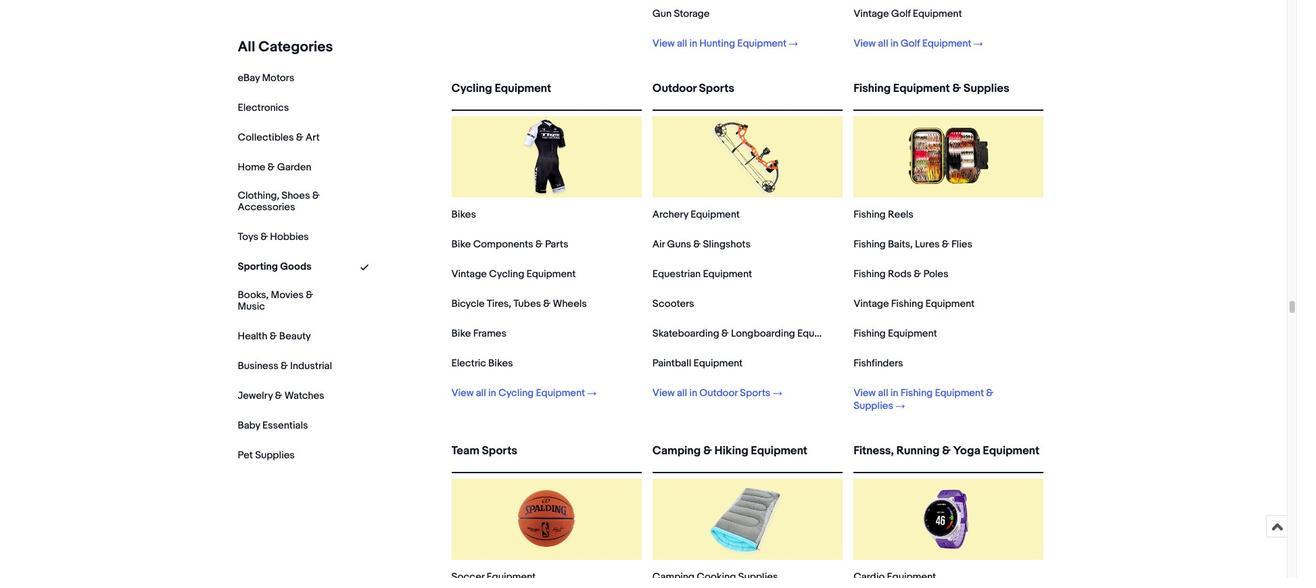 Task type: describe. For each thing, give the bounding box(es) containing it.
fitness, running & yoga equipment
[[854, 444, 1039, 458]]

scooters link
[[652, 298, 694, 310]]

health & beauty
[[238, 330, 311, 343]]

sporting
[[238, 260, 278, 273]]

all down vintage golf equipment
[[878, 37, 888, 50]]

cycling equipment
[[451, 82, 551, 95]]

baits,
[[888, 238, 913, 251]]

0 vertical spatial cycling
[[451, 82, 492, 95]]

bike for bike components & parts
[[451, 238, 471, 251]]

vintage fishing equipment
[[854, 298, 975, 310]]

equipment inside cycling equipment link
[[495, 82, 551, 95]]

hiking
[[714, 444, 748, 458]]

2 horizontal spatial sports
[[740, 387, 771, 400]]

fishing baits, lures & flies
[[854, 238, 972, 251]]

gun storage link
[[652, 7, 710, 20]]

vintage golf equipment link
[[854, 7, 962, 20]]

clothing,
[[238, 189, 279, 202]]

vintage fishing equipment link
[[854, 298, 975, 310]]

view for cycling equipment
[[451, 387, 474, 400]]

baby essentials link
[[238, 419, 308, 432]]

vintage golf equipment
[[854, 7, 962, 20]]

fishing for fishing equipment
[[854, 327, 886, 340]]

in left hunting
[[689, 37, 697, 50]]

home & garden
[[238, 161, 311, 174]]

hobbies
[[270, 230, 309, 243]]

1 horizontal spatial bikes
[[488, 357, 513, 370]]

view all in cycling equipment link
[[451, 387, 596, 400]]

electric
[[451, 357, 486, 370]]

view all in fishing equipment & supplies link
[[854, 387, 1025, 413]]

0 horizontal spatial outdoor
[[652, 82, 696, 95]]

outdoor sports link
[[652, 82, 843, 107]]

bike components & parts link
[[451, 238, 568, 251]]

shoes
[[282, 189, 310, 202]]

essentials
[[262, 419, 308, 432]]

view for fishing equipment & supplies
[[854, 387, 876, 400]]

fishing reels link
[[854, 208, 914, 221]]

books, movies & music link
[[238, 289, 332, 313]]

vintage cycling equipment
[[451, 268, 576, 281]]

books,
[[238, 289, 269, 301]]

view all in golf equipment link
[[854, 37, 983, 50]]

categories
[[259, 39, 333, 56]]

movies
[[271, 289, 304, 301]]

air
[[652, 238, 665, 251]]

team sports
[[451, 444, 517, 458]]

accessories
[[238, 201, 295, 214]]

vintage for vintage golf equipment
[[854, 7, 889, 20]]

ebay
[[238, 72, 260, 85]]

electronics
[[238, 101, 289, 114]]

team sports link
[[451, 444, 642, 469]]

sporting goods
[[238, 260, 311, 273]]

components
[[473, 238, 533, 251]]

all for outdoor sports
[[677, 387, 687, 400]]

clothing, shoes & accessories
[[238, 189, 320, 214]]

clothing, shoes & accessories link
[[238, 189, 332, 214]]

poles
[[923, 268, 948, 281]]

vintage for vintage cycling equipment
[[451, 268, 487, 281]]

watches
[[285, 389, 324, 402]]

home & garden link
[[238, 161, 311, 174]]

motors
[[262, 72, 294, 85]]

ebay motors link
[[238, 72, 294, 85]]

sports for team sports
[[482, 444, 517, 458]]

1 vertical spatial outdoor
[[699, 387, 738, 400]]

longboarding
[[731, 327, 795, 340]]

fishfinders
[[854, 357, 903, 370]]

view down vintage golf equipment
[[854, 37, 876, 50]]

cycling equipment link
[[451, 82, 642, 107]]

archery equipment
[[652, 208, 740, 221]]

view all in golf equipment
[[854, 37, 971, 50]]

in for outdoor sports
[[689, 387, 697, 400]]

skateboarding & longboarding equipment link
[[652, 327, 846, 340]]

sporting goods link
[[238, 260, 311, 273]]

paintball
[[652, 357, 691, 370]]

equestrian equipment link
[[652, 268, 752, 281]]

bike frames link
[[451, 327, 507, 340]]

health
[[238, 330, 267, 343]]

music
[[238, 300, 265, 313]]

hunting
[[699, 37, 735, 50]]

toys & hobbies
[[238, 230, 309, 243]]

equipment inside view all in fishing equipment & supplies
[[935, 387, 984, 400]]

outdoor sports image
[[707, 116, 788, 197]]

2 vertical spatial cycling
[[498, 387, 534, 400]]

& inside view all in fishing equipment & supplies
[[986, 387, 994, 400]]

equipment inside fishing equipment & supplies link
[[893, 82, 950, 95]]

0 vertical spatial bikes
[[451, 208, 476, 221]]

collectibles
[[238, 131, 294, 144]]

bike components & parts
[[451, 238, 568, 251]]



Task type: locate. For each thing, give the bounding box(es) containing it.
fishing for fishing reels
[[854, 208, 886, 221]]

archery
[[652, 208, 688, 221]]

1 vertical spatial bike
[[451, 327, 471, 340]]

fishing equipment & supplies
[[854, 82, 1009, 95]]

books, movies & music
[[238, 289, 313, 313]]

all inside view all in fishing equipment & supplies
[[878, 387, 888, 400]]

fishing equipment & supplies image
[[908, 116, 989, 197]]

2 vertical spatial vintage
[[854, 298, 889, 310]]

art
[[306, 131, 320, 144]]

in down fishfinders
[[890, 387, 898, 400]]

all down fishfinders
[[878, 387, 888, 400]]

skateboarding & longboarding equipment
[[652, 327, 846, 340]]

1 horizontal spatial sports
[[699, 82, 734, 95]]

sports down hunting
[[699, 82, 734, 95]]

bike left frames
[[451, 327, 471, 340]]

vintage for vintage fishing equipment
[[854, 298, 889, 310]]

0 vertical spatial bike
[[451, 238, 471, 251]]

bicycle tires, tubes & wheels
[[451, 298, 587, 310]]

0 vertical spatial golf
[[891, 7, 911, 20]]

baby
[[238, 419, 260, 432]]

2 vertical spatial sports
[[482, 444, 517, 458]]

golf
[[891, 7, 911, 20], [901, 37, 920, 50]]

in for fishing equipment & supplies
[[890, 387, 898, 400]]

camping & hiking equipment link
[[652, 444, 843, 469]]

in down electric bikes
[[488, 387, 496, 400]]

business
[[238, 359, 278, 372]]

business & industrial
[[238, 359, 332, 372]]

1 vertical spatial golf
[[901, 37, 920, 50]]

running
[[896, 444, 940, 458]]

0 horizontal spatial supplies
[[255, 449, 295, 462]]

1 horizontal spatial outdoor
[[699, 387, 738, 400]]

0 vertical spatial supplies
[[963, 82, 1009, 95]]

&
[[952, 82, 961, 95], [296, 131, 303, 144], [268, 161, 275, 174], [312, 189, 320, 202], [260, 230, 268, 243], [535, 238, 543, 251], [693, 238, 701, 251], [942, 238, 949, 251], [914, 268, 921, 281], [306, 289, 313, 301], [543, 298, 551, 310], [721, 327, 729, 340], [270, 330, 277, 343], [281, 359, 288, 372], [986, 387, 994, 400], [275, 389, 282, 402], [703, 444, 712, 458], [942, 444, 951, 458]]

paintball equipment link
[[652, 357, 743, 370]]

pet supplies
[[238, 449, 295, 462]]

sports
[[699, 82, 734, 95], [740, 387, 771, 400], [482, 444, 517, 458]]

gun
[[652, 7, 672, 20]]

team
[[451, 444, 479, 458]]

team sports image
[[506, 479, 587, 560]]

supplies
[[963, 82, 1009, 95], [854, 400, 893, 413], [255, 449, 295, 462]]

bikes
[[451, 208, 476, 221], [488, 357, 513, 370]]

view inside view all in fishing equipment & supplies
[[854, 387, 876, 400]]

all down electric bikes link
[[476, 387, 486, 400]]

fishing equipment & supplies link
[[854, 82, 1044, 107]]

pet supplies link
[[238, 449, 295, 462]]

vintage up bicycle
[[451, 268, 487, 281]]

bikes down frames
[[488, 357, 513, 370]]

storage
[[674, 7, 710, 20]]

view down fishfinders link
[[854, 387, 876, 400]]

golf down vintage golf equipment
[[901, 37, 920, 50]]

view down gun
[[652, 37, 675, 50]]

view for outdoor sports
[[652, 387, 675, 400]]

air guns & slingshots
[[652, 238, 751, 251]]

sports down the skateboarding & longboarding equipment
[[740, 387, 771, 400]]

2 vertical spatial supplies
[[255, 449, 295, 462]]

& inside "books, movies & music"
[[306, 289, 313, 301]]

camping
[[652, 444, 701, 458]]

bikes link
[[451, 208, 476, 221]]

air guns & slingshots link
[[652, 238, 751, 251]]

toys
[[238, 230, 258, 243]]

equipment inside camping & hiking equipment link
[[751, 444, 807, 458]]

fishing inside view all in fishing equipment & supplies
[[901, 387, 933, 400]]

camping & hiking equipment
[[652, 444, 807, 458]]

1 vertical spatial supplies
[[854, 400, 893, 413]]

fishing left reels
[[854, 208, 886, 221]]

outdoor
[[652, 82, 696, 95], [699, 387, 738, 400]]

cycling equipment image
[[506, 116, 587, 197]]

1 bike from the top
[[451, 238, 471, 251]]

fishfinders link
[[854, 357, 903, 370]]

fishing down fishing rods & poles at the top of page
[[891, 298, 923, 310]]

sports right team
[[482, 444, 517, 458]]

in down paintball equipment
[[689, 387, 697, 400]]

supplies inside view all in fishing equipment & supplies
[[854, 400, 893, 413]]

fishing down view all in golf equipment
[[854, 82, 891, 95]]

fishing down fishfinders link
[[901, 387, 933, 400]]

bicycle tires, tubes & wheels link
[[451, 298, 587, 310]]

jewelry & watches
[[238, 389, 324, 402]]

toys & hobbies link
[[238, 230, 309, 243]]

tubes
[[513, 298, 541, 310]]

bike
[[451, 238, 471, 251], [451, 327, 471, 340]]

view all in fishing equipment & supplies
[[854, 387, 994, 413]]

1 vertical spatial cycling
[[489, 268, 524, 281]]

view all in outdoor sports
[[652, 387, 771, 400]]

sports for outdoor sports
[[699, 82, 734, 95]]

archery equipment link
[[652, 208, 740, 221]]

view down electric
[[451, 387, 474, 400]]

health & beauty link
[[238, 330, 311, 343]]

bike down bikes link
[[451, 238, 471, 251]]

all for cycling equipment
[[476, 387, 486, 400]]

fishing for fishing equipment & supplies
[[854, 82, 891, 95]]

business & industrial link
[[238, 359, 332, 372]]

frames
[[473, 327, 507, 340]]

tires,
[[487, 298, 511, 310]]

camping & hiking equipment image
[[707, 479, 788, 560]]

in down vintage golf equipment
[[890, 37, 898, 50]]

0 vertical spatial outdoor
[[652, 82, 696, 95]]

view
[[652, 37, 675, 50], [854, 37, 876, 50], [451, 387, 474, 400], [652, 387, 675, 400], [854, 387, 876, 400]]

golf up view all in golf equipment
[[891, 7, 911, 20]]

jewelry & watches link
[[238, 389, 324, 402]]

lures
[[915, 238, 940, 251]]

fitness, running & yoga equipment image
[[908, 479, 989, 560]]

outdoor down paintball equipment 'link'
[[699, 387, 738, 400]]

parts
[[545, 238, 568, 251]]

rods
[[888, 268, 912, 281]]

view all in hunting equipment
[[652, 37, 786, 50]]

2 bike from the top
[[451, 327, 471, 340]]

1 horizontal spatial supplies
[[854, 400, 893, 413]]

ebay motors
[[238, 72, 294, 85]]

fitness,
[[854, 444, 894, 458]]

fishing left baits,
[[854, 238, 886, 251]]

1 vertical spatial bikes
[[488, 357, 513, 370]]

all down paintball
[[677, 387, 687, 400]]

fishing up fishfinders link
[[854, 327, 886, 340]]

fishing left rods
[[854, 268, 886, 281]]

electric bikes link
[[451, 357, 513, 370]]

all
[[238, 39, 255, 56]]

fishing for fishing baits, lures & flies
[[854, 238, 886, 251]]

reels
[[888, 208, 914, 221]]

in inside view all in fishing equipment & supplies
[[890, 387, 898, 400]]

collectibles & art link
[[238, 131, 320, 144]]

gun storage
[[652, 7, 710, 20]]

fishing for fishing rods & poles
[[854, 268, 886, 281]]

all down gun storage "link"
[[677, 37, 687, 50]]

vintage up 'fishing equipment'
[[854, 298, 889, 310]]

bike frames
[[451, 327, 507, 340]]

bike for bike frames
[[451, 327, 471, 340]]

0 vertical spatial sports
[[699, 82, 734, 95]]

bikes up the components
[[451, 208, 476, 221]]

bicycle
[[451, 298, 485, 310]]

all for fishing equipment & supplies
[[878, 387, 888, 400]]

fitness, running & yoga equipment link
[[854, 444, 1044, 469]]

outdoor down view all in hunting equipment
[[652, 82, 696, 95]]

1 vertical spatial vintage
[[451, 268, 487, 281]]

equipment
[[913, 7, 962, 20], [737, 37, 786, 50], [922, 37, 971, 50], [495, 82, 551, 95], [893, 82, 950, 95], [691, 208, 740, 221], [527, 268, 576, 281], [703, 268, 752, 281], [925, 298, 975, 310], [797, 327, 846, 340], [888, 327, 937, 340], [694, 357, 743, 370], [536, 387, 585, 400], [935, 387, 984, 400], [751, 444, 807, 458], [983, 444, 1039, 458]]

& inside clothing, shoes & accessories
[[312, 189, 320, 202]]

vintage
[[854, 7, 889, 20], [451, 268, 487, 281], [854, 298, 889, 310]]

in for cycling equipment
[[488, 387, 496, 400]]

fishing equipment
[[854, 327, 937, 340]]

fishing reels
[[854, 208, 914, 221]]

2 horizontal spatial supplies
[[963, 82, 1009, 95]]

goods
[[280, 260, 311, 273]]

pet
[[238, 449, 253, 462]]

0 horizontal spatial bikes
[[451, 208, 476, 221]]

0 vertical spatial vintage
[[854, 7, 889, 20]]

vintage up view all in golf equipment
[[854, 7, 889, 20]]

yoga
[[953, 444, 980, 458]]

industrial
[[290, 359, 332, 372]]

all categories
[[238, 39, 333, 56]]

wheels
[[553, 298, 587, 310]]

1 vertical spatial sports
[[740, 387, 771, 400]]

equipment inside "fitness, running & yoga equipment" link
[[983, 444, 1039, 458]]

skateboarding
[[652, 327, 719, 340]]

slingshots
[[703, 238, 751, 251]]

view down paintball
[[652, 387, 675, 400]]

fishing rods & poles link
[[854, 268, 948, 281]]

0 horizontal spatial sports
[[482, 444, 517, 458]]

home
[[238, 161, 265, 174]]

electronics link
[[238, 101, 289, 114]]



Task type: vqa. For each thing, say whether or not it's contained in the screenshot.
The Off
no



